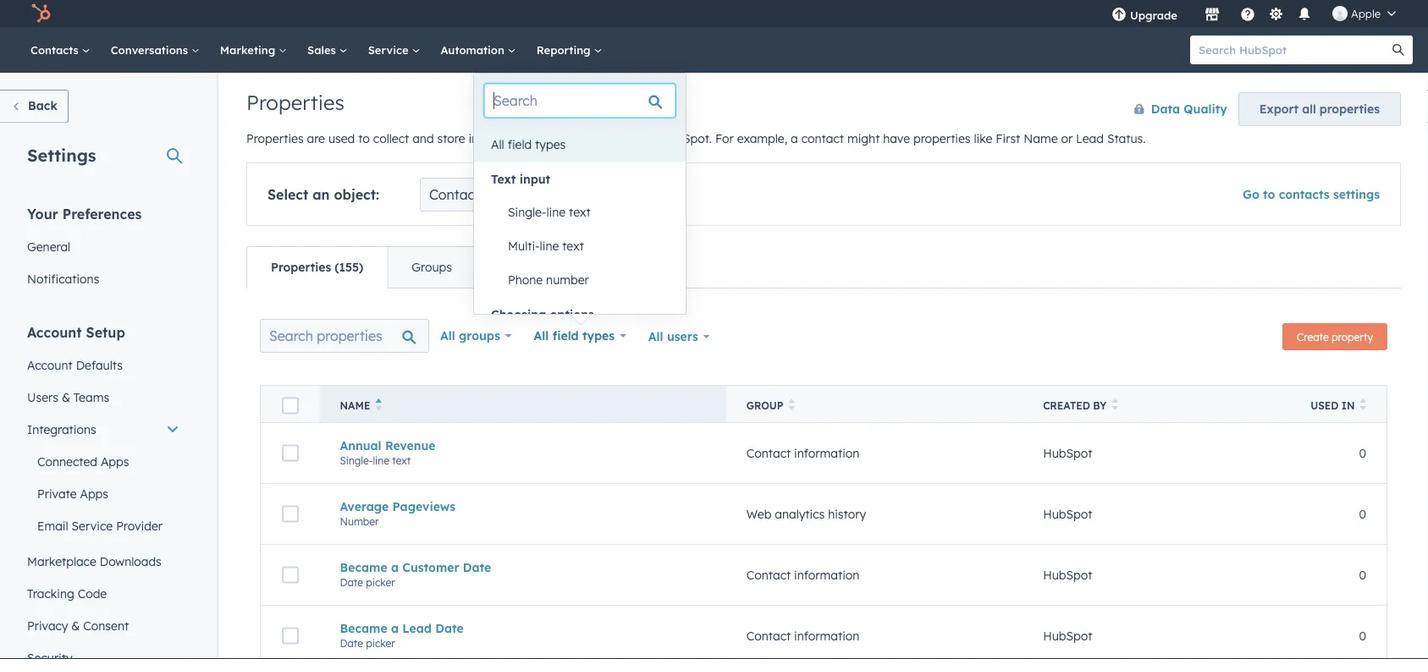 Task type: locate. For each thing, give the bounding box(es) containing it.
1 became from the top
[[340, 561, 388, 575]]

1 vertical spatial a
[[391, 561, 399, 575]]

preferences
[[62, 205, 142, 222]]

history
[[829, 507, 867, 522]]

press to sort. element
[[789, 399, 795, 413], [1112, 399, 1119, 413], [1361, 399, 1367, 413]]

text
[[569, 205, 591, 220], [563, 239, 584, 254], [392, 455, 411, 467]]

hubspot for became a customer date
[[1044, 568, 1093, 583]]

Search search field
[[260, 319, 429, 353]]

1 vertical spatial &
[[71, 619, 80, 634]]

all groups button
[[429, 319, 523, 353]]

1 press to sort. element from the left
[[789, 399, 795, 413]]

0 horizontal spatial &
[[62, 390, 70, 405]]

single- down the annual
[[340, 455, 373, 467]]

0 horizontal spatial press to sort. image
[[1112, 399, 1119, 411]]

list box
[[474, 128, 686, 501]]

single- inside button
[[508, 205, 547, 220]]

single-line text
[[508, 205, 591, 220]]

line up multi-line text
[[547, 205, 566, 220]]

name left or
[[1024, 131, 1058, 146]]

2 vertical spatial text
[[392, 455, 411, 467]]

0 vertical spatial properties
[[1320, 102, 1381, 116]]

contact information for became a customer date
[[747, 568, 860, 583]]

0 horizontal spatial types
[[535, 137, 566, 152]]

1 picker from the top
[[366, 577, 395, 589]]

account up the users
[[27, 358, 73, 373]]

tab panel
[[246, 288, 1402, 660]]

privacy & consent link
[[17, 610, 190, 642]]

bob builder image
[[1333, 6, 1348, 21]]

line
[[547, 205, 566, 220], [540, 239, 559, 254], [373, 455, 390, 467]]

0 vertical spatial contact information
[[747, 446, 860, 461]]

line inside button
[[547, 205, 566, 220]]

lead down became a customer date date picker
[[403, 622, 432, 636]]

0 vertical spatial all field types
[[491, 137, 566, 152]]

press to sort. element right group
[[789, 399, 795, 413]]

press to sort. image right in
[[1361, 399, 1367, 411]]

data
[[1152, 102, 1181, 116]]

a left contact
[[791, 131, 799, 146]]

types down options
[[583, 329, 615, 343]]

1 vertical spatial text
[[563, 239, 584, 254]]

0 vertical spatial service
[[368, 43, 412, 57]]

press to sort. element inside group button
[[789, 399, 795, 413]]

became
[[340, 561, 388, 575], [340, 622, 388, 636]]

setup
[[86, 324, 125, 341]]

2 horizontal spatial press to sort. element
[[1361, 399, 1367, 413]]

properties (155) link
[[247, 247, 387, 288]]

& for users
[[62, 390, 70, 405]]

all up text
[[491, 137, 505, 152]]

all left groups
[[440, 329, 456, 343]]

1 vertical spatial to
[[1264, 187, 1276, 202]]

hubspot image
[[30, 3, 51, 24]]

contact information for became a lead date
[[747, 629, 860, 644]]

(155)
[[335, 260, 364, 275]]

0 for average pageviews
[[1360, 507, 1367, 522]]

service link
[[358, 27, 431, 73]]

tab panel containing all groups
[[246, 288, 1402, 660]]

all for all users popup button
[[649, 329, 664, 344]]

provider
[[116, 519, 163, 534]]

2 vertical spatial a
[[391, 622, 399, 636]]

or
[[1062, 131, 1073, 146]]

text down text input button
[[569, 205, 591, 220]]

press to sort. element for used in
[[1361, 399, 1367, 413]]

0 vertical spatial text
[[569, 205, 591, 220]]

a for became a lead date
[[391, 622, 399, 636]]

integrations
[[27, 422, 96, 437]]

became a customer date date picker
[[340, 561, 492, 589]]

contact
[[429, 186, 480, 203], [747, 446, 791, 461], [747, 568, 791, 583], [747, 629, 791, 644]]

2 press to sort. image from the left
[[1361, 399, 1367, 411]]

0 vertical spatial types
[[535, 137, 566, 152]]

a inside became a lead date date picker
[[391, 622, 399, 636]]

0 horizontal spatial press to sort. element
[[789, 399, 795, 413]]

became down number
[[340, 561, 388, 575]]

line down the annual
[[373, 455, 390, 467]]

all field types inside dropdown button
[[534, 329, 615, 343]]

account defaults
[[27, 358, 123, 373]]

object:
[[334, 186, 380, 203]]

lead
[[1077, 131, 1105, 146], [403, 622, 432, 636]]

3 press to sort. element from the left
[[1361, 399, 1367, 413]]

0 horizontal spatial service
[[72, 519, 113, 534]]

go
[[1243, 187, 1260, 202]]

might
[[848, 131, 880, 146]]

contacts link
[[20, 27, 101, 73]]

tab list
[[246, 246, 653, 289]]

apps
[[101, 454, 129, 469], [80, 487, 108, 501]]

a inside became a customer date date picker
[[391, 561, 399, 575]]

line inside button
[[540, 239, 559, 254]]

press to sort. element inside 'created by' button
[[1112, 399, 1119, 413]]

& right privacy
[[71, 619, 80, 634]]

users & teams link
[[17, 382, 190, 414]]

0 vertical spatial name
[[1024, 131, 1058, 146]]

0 for annual revenue
[[1360, 446, 1367, 461]]

create property button
[[1283, 324, 1388, 351]]

1 vertical spatial properties
[[914, 131, 971, 146]]

picker
[[366, 577, 395, 589], [366, 638, 395, 650]]

all field types up input at the top
[[491, 137, 566, 152]]

field left about
[[508, 137, 532, 152]]

a left customer
[[391, 561, 399, 575]]

0 horizontal spatial properties
[[484, 186, 549, 203]]

account inside 'link'
[[27, 358, 73, 373]]

press to sort. image
[[1112, 399, 1119, 411], [1361, 399, 1367, 411]]

1 horizontal spatial lead
[[1077, 131, 1105, 146]]

2 horizontal spatial properties
[[1320, 102, 1381, 116]]

for
[[716, 131, 734, 146]]

picker for customer
[[366, 577, 395, 589]]

text for single-line text
[[569, 205, 591, 220]]

1 horizontal spatial single-
[[508, 205, 547, 220]]

settings
[[1334, 187, 1381, 202]]

created
[[1044, 400, 1091, 413]]

create property
[[1298, 331, 1374, 343]]

export all properties button
[[1239, 92, 1402, 126]]

1 contact information from the top
[[747, 446, 860, 461]]

upgrade image
[[1112, 8, 1127, 23]]

service right sales link
[[368, 43, 412, 57]]

by
[[1094, 400, 1107, 413]]

information for became a customer date
[[795, 568, 860, 583]]

created by
[[1044, 400, 1107, 413]]

groups
[[459, 329, 500, 343]]

press to sort. element right in
[[1361, 399, 1367, 413]]

0 vertical spatial field
[[508, 137, 532, 152]]

1 vertical spatial apps
[[80, 487, 108, 501]]

users
[[667, 329, 699, 344]]

a down became a customer date date picker
[[391, 622, 399, 636]]

lead inside became a lead date date picker
[[403, 622, 432, 636]]

information
[[469, 131, 534, 146], [795, 446, 860, 461], [795, 568, 860, 583], [795, 629, 860, 644]]

1 vertical spatial types
[[583, 329, 615, 343]]

1 vertical spatial field
[[553, 329, 579, 343]]

0 vertical spatial single-
[[508, 205, 547, 220]]

2 picker from the top
[[366, 638, 395, 650]]

text up archived properties (0) at the top of page
[[563, 239, 584, 254]]

group button
[[727, 386, 1023, 423]]

0 horizontal spatial single-
[[340, 455, 373, 467]]

picker up became a lead date date picker
[[366, 577, 395, 589]]

contact for annual revenue
[[747, 446, 791, 461]]

ascending sort. press to sort descending. image
[[376, 399, 382, 411]]

code
[[78, 587, 107, 601]]

0 vertical spatial a
[[791, 131, 799, 146]]

types left your
[[535, 137, 566, 152]]

properties inside button
[[1320, 102, 1381, 116]]

1 vertical spatial became
[[340, 622, 388, 636]]

1 vertical spatial picker
[[366, 638, 395, 650]]

name left ascending sort. press to sort descending. element
[[340, 400, 370, 413]]

1 vertical spatial name
[[340, 400, 370, 413]]

1 horizontal spatial press to sort. image
[[1361, 399, 1367, 411]]

2 became from the top
[[340, 622, 388, 636]]

your
[[574, 131, 599, 146]]

single-line text button
[[491, 196, 686, 230]]

used in
[[1312, 400, 1356, 413]]

0 vertical spatial picker
[[366, 577, 395, 589]]

3 contact information from the top
[[747, 629, 860, 644]]

2 vertical spatial line
[[373, 455, 390, 467]]

phone number button
[[491, 263, 686, 297]]

1 horizontal spatial name
[[1024, 131, 1058, 146]]

0 horizontal spatial to
[[358, 131, 370, 146]]

2 contact information from the top
[[747, 568, 860, 583]]

to right 'go'
[[1264, 187, 1276, 202]]

& for privacy
[[71, 619, 80, 634]]

2 vertical spatial contact information
[[747, 629, 860, 644]]

press to sort. image inside 'created by' button
[[1112, 399, 1119, 411]]

used in button
[[1286, 386, 1388, 423]]

service down private apps link
[[72, 519, 113, 534]]

contact for became a lead date
[[747, 629, 791, 644]]

0 horizontal spatial name
[[340, 400, 370, 413]]

1 horizontal spatial types
[[583, 329, 615, 343]]

have
[[884, 131, 911, 146]]

lead right or
[[1077, 131, 1105, 146]]

1 hubspot from the top
[[1044, 446, 1093, 461]]

types
[[535, 137, 566, 152], [583, 329, 615, 343]]

phone
[[508, 273, 543, 288]]

menu containing apple
[[1100, 0, 1409, 27]]

2 hubspot from the top
[[1044, 507, 1093, 522]]

contacts
[[30, 43, 82, 57]]

export
[[1260, 102, 1299, 116]]

2 account from the top
[[27, 358, 73, 373]]

to
[[358, 131, 370, 146], [1264, 187, 1276, 202]]

apps down integrations button
[[101, 454, 129, 469]]

1 vertical spatial line
[[540, 239, 559, 254]]

properties
[[1320, 102, 1381, 116], [914, 131, 971, 146], [484, 186, 549, 203]]

downloads
[[100, 554, 162, 569]]

text inside multi-line text button
[[563, 239, 584, 254]]

back
[[28, 98, 58, 113]]

menu
[[1100, 0, 1409, 27]]

privacy & consent
[[27, 619, 129, 634]]

4 hubspot from the top
[[1044, 629, 1093, 644]]

2 press to sort. element from the left
[[1112, 399, 1119, 413]]

account for account setup
[[27, 324, 82, 341]]

created by button
[[1023, 386, 1286, 423]]

Search search field
[[485, 84, 676, 118]]

press to sort. image inside used in button
[[1361, 399, 1367, 411]]

field inside all field types dropdown button
[[553, 329, 579, 343]]

contact properties button
[[420, 178, 634, 212]]

1 vertical spatial service
[[72, 519, 113, 534]]

press to sort. element right the by
[[1112, 399, 1119, 413]]

0 vertical spatial &
[[62, 390, 70, 405]]

1 horizontal spatial press to sort. element
[[1112, 399, 1119, 413]]

0 vertical spatial account
[[27, 324, 82, 341]]

all for all groups popup button
[[440, 329, 456, 343]]

name
[[1024, 131, 1058, 146], [340, 400, 370, 413]]

help image
[[1241, 8, 1256, 23]]

1 vertical spatial lead
[[403, 622, 432, 636]]

contact information
[[747, 446, 860, 461], [747, 568, 860, 583], [747, 629, 860, 644]]

apps up email service provider
[[80, 487, 108, 501]]

1 0 from the top
[[1360, 446, 1367, 461]]

& right the users
[[62, 390, 70, 405]]

1 horizontal spatial &
[[71, 619, 80, 634]]

became inside became a customer date date picker
[[340, 561, 388, 575]]

0 horizontal spatial lead
[[403, 622, 432, 636]]

became down became a customer date date picker
[[340, 622, 388, 636]]

2 0 from the top
[[1360, 507, 1367, 522]]

1 vertical spatial all field types
[[534, 329, 615, 343]]

all left users at the left of page
[[649, 329, 664, 344]]

used
[[1312, 400, 1339, 413]]

4 0 from the top
[[1360, 629, 1367, 644]]

1 account from the top
[[27, 324, 82, 341]]

single- down text input
[[508, 205, 547, 220]]

contacts
[[1280, 187, 1330, 202]]

all field types down options
[[534, 329, 615, 343]]

automation link
[[431, 27, 527, 73]]

apple
[[1352, 6, 1382, 20]]

to right used
[[358, 131, 370, 146]]

all inside dropdown button
[[534, 329, 549, 343]]

press to sort. element inside used in button
[[1361, 399, 1367, 413]]

text
[[491, 172, 516, 187]]

1 vertical spatial account
[[27, 358, 73, 373]]

0 vertical spatial line
[[547, 205, 566, 220]]

contact properties
[[429, 186, 549, 203]]

picker inside became a lead date date picker
[[366, 638, 395, 650]]

0 vertical spatial apps
[[101, 454, 129, 469]]

text down revenue
[[392, 455, 411, 467]]

apps for private apps
[[80, 487, 108, 501]]

all users button
[[638, 319, 721, 355]]

0 horizontal spatial field
[[508, 137, 532, 152]]

picker inside became a customer date date picker
[[366, 577, 395, 589]]

1 horizontal spatial field
[[553, 329, 579, 343]]

field down options
[[553, 329, 579, 343]]

all down choosing options
[[534, 329, 549, 343]]

1 vertical spatial contact information
[[747, 568, 860, 583]]

0 vertical spatial became
[[340, 561, 388, 575]]

picker down became a customer date date picker
[[366, 638, 395, 650]]

select an object:
[[268, 186, 380, 203]]

number
[[340, 516, 379, 528]]

text inside single-line text button
[[569, 205, 591, 220]]

notifications link
[[17, 263, 190, 295]]

1 horizontal spatial properties
[[914, 131, 971, 146]]

1 press to sort. image from the left
[[1112, 399, 1119, 411]]

all
[[491, 137, 505, 152], [440, 329, 456, 343], [534, 329, 549, 343], [649, 329, 664, 344]]

press to sort. image for used in
[[1361, 399, 1367, 411]]

general link
[[17, 231, 190, 263]]

all field types
[[491, 137, 566, 152], [534, 329, 615, 343]]

3 0 from the top
[[1360, 568, 1367, 583]]

field
[[508, 137, 532, 152], [553, 329, 579, 343]]

1 vertical spatial single-
[[340, 455, 373, 467]]

3 hubspot from the top
[[1044, 568, 1093, 583]]

became for became a lead date
[[340, 622, 388, 636]]

text for multi-line text
[[563, 239, 584, 254]]

0 vertical spatial to
[[358, 131, 370, 146]]

choosing options
[[491, 307, 594, 322]]

contact inside popup button
[[429, 186, 480, 203]]

became inside became a lead date date picker
[[340, 622, 388, 636]]

&
[[62, 390, 70, 405], [71, 619, 80, 634]]

line up archived properties (0) at the top of page
[[540, 239, 559, 254]]

properties for properties (155)
[[271, 260, 331, 275]]

teams
[[74, 390, 109, 405]]

account up account defaults
[[27, 324, 82, 341]]

2 vertical spatial properties
[[484, 186, 549, 203]]

press to sort. image right the by
[[1112, 399, 1119, 411]]

in
[[1342, 400, 1356, 413]]



Task type: describe. For each thing, give the bounding box(es) containing it.
about
[[538, 131, 571, 146]]

notifications button
[[1291, 0, 1320, 27]]

line for single-
[[547, 205, 566, 220]]

properties (155)
[[271, 260, 364, 275]]

account setup
[[27, 324, 125, 341]]

in
[[647, 131, 657, 146]]

reporting
[[537, 43, 594, 57]]

ascending sort. press to sort descending. element
[[376, 399, 382, 413]]

name inside button
[[340, 400, 370, 413]]

groups
[[412, 260, 452, 275]]

tab list containing properties (155)
[[246, 246, 653, 289]]

help button
[[1234, 0, 1263, 27]]

settings link
[[1266, 5, 1287, 22]]

picker for lead
[[366, 638, 395, 650]]

marketplaces image
[[1205, 8, 1221, 23]]

private apps
[[37, 487, 108, 501]]

and
[[413, 131, 434, 146]]

text input
[[491, 172, 551, 187]]

account for account defaults
[[27, 358, 73, 373]]

phone number
[[508, 273, 589, 288]]

all for all field types dropdown button
[[534, 329, 549, 343]]

press to sort. element for created by
[[1112, 399, 1119, 413]]

types inside dropdown button
[[583, 329, 615, 343]]

conversations
[[111, 43, 191, 57]]

data quality button
[[1117, 92, 1229, 126]]

users & teams
[[27, 390, 109, 405]]

status.
[[1108, 131, 1146, 146]]

export all properties
[[1260, 102, 1381, 116]]

all inside button
[[491, 137, 505, 152]]

sales link
[[297, 27, 358, 73]]

types inside button
[[535, 137, 566, 152]]

text inside annual revenue single-line text
[[392, 455, 411, 467]]

hubspot for average pageviews
[[1044, 507, 1093, 522]]

consent
[[83, 619, 129, 634]]

search button
[[1385, 36, 1414, 64]]

marketing link
[[210, 27, 297, 73]]

contact for became a customer date
[[747, 568, 791, 583]]

marketing
[[220, 43, 279, 57]]

connected
[[37, 454, 97, 469]]

became a customer date button
[[340, 561, 706, 575]]

field inside all field types button
[[508, 137, 532, 152]]

0 for became a lead date
[[1360, 629, 1367, 644]]

properties are used to collect and store information about your records in hubspot. for example, a contact might have properties like first name or lead status.
[[246, 131, 1146, 146]]

choosing
[[491, 307, 547, 322]]

users
[[27, 390, 58, 405]]

choosing options button
[[474, 301, 686, 329]]

quality
[[1184, 102, 1228, 116]]

1 horizontal spatial service
[[368, 43, 412, 57]]

email service provider
[[37, 519, 163, 534]]

(0)
[[613, 260, 629, 275]]

all field types button
[[474, 128, 686, 162]]

private apps link
[[17, 478, 190, 510]]

hubspot for annual revenue
[[1044, 446, 1093, 461]]

service inside the account setup element
[[72, 519, 113, 534]]

go to contacts settings
[[1243, 187, 1381, 202]]

marketplace downloads
[[27, 554, 162, 569]]

sales
[[308, 43, 339, 57]]

line inside annual revenue single-line text
[[373, 455, 390, 467]]

defaults
[[76, 358, 123, 373]]

connected apps
[[37, 454, 129, 469]]

0 vertical spatial lead
[[1077, 131, 1105, 146]]

properties inside popup button
[[484, 186, 549, 203]]

email
[[37, 519, 68, 534]]

average pageviews button
[[340, 500, 706, 514]]

account setup element
[[17, 323, 190, 660]]

1 horizontal spatial to
[[1264, 187, 1276, 202]]

example,
[[738, 131, 788, 146]]

marketplaces button
[[1195, 0, 1231, 27]]

settings
[[27, 144, 96, 166]]

annual revenue single-line text
[[340, 439, 436, 467]]

tracking
[[27, 587, 74, 601]]

contact information for annual revenue
[[747, 446, 860, 461]]

all groups
[[440, 329, 500, 343]]

web
[[747, 507, 772, 522]]

hubspot for became a lead date
[[1044, 629, 1093, 644]]

contact
[[802, 131, 844, 146]]

information for annual revenue
[[795, 446, 860, 461]]

list box containing all field types
[[474, 128, 686, 501]]

your preferences
[[27, 205, 142, 222]]

properties for properties are used to collect and store information about your records in hubspot. for example, a contact might have properties like first name or lead status.
[[246, 131, 304, 146]]

revenue
[[385, 439, 436, 453]]

multi-line text
[[508, 239, 584, 254]]

notifications image
[[1298, 8, 1313, 23]]

information for became a lead date
[[795, 629, 860, 644]]

became a lead date button
[[340, 622, 706, 636]]

collect
[[373, 131, 409, 146]]

search image
[[1393, 44, 1405, 56]]

Search HubSpot search field
[[1191, 36, 1398, 64]]

single- inside annual revenue single-line text
[[340, 455, 373, 467]]

press to sort. image for created by
[[1112, 399, 1119, 411]]

0 for became a customer date
[[1360, 568, 1367, 583]]

line for multi-
[[540, 239, 559, 254]]

all field types inside button
[[491, 137, 566, 152]]

became for became a customer date
[[340, 561, 388, 575]]

connected apps link
[[17, 446, 190, 478]]

integrations button
[[17, 414, 190, 446]]

properties for properties
[[246, 90, 345, 115]]

an
[[313, 186, 330, 203]]

average pageviews number
[[340, 500, 456, 528]]

data quality
[[1152, 102, 1228, 116]]

your
[[27, 205, 58, 222]]

input
[[520, 172, 551, 187]]

a for became a customer date
[[391, 561, 399, 575]]

your preferences element
[[17, 205, 190, 295]]

all users
[[649, 329, 699, 344]]

account defaults link
[[17, 349, 190, 382]]

tracking code
[[27, 587, 107, 601]]

apps for connected apps
[[101, 454, 129, 469]]

number
[[546, 273, 589, 288]]

upgrade
[[1131, 8, 1178, 22]]

general
[[27, 239, 71, 254]]

press to sort. image
[[789, 399, 795, 411]]

like
[[974, 131, 993, 146]]

archived properties (0) link
[[476, 247, 652, 288]]

groups link
[[387, 247, 476, 288]]

annual
[[340, 439, 382, 453]]

privacy
[[27, 619, 68, 634]]

analytics
[[775, 507, 825, 522]]

tracking code link
[[17, 578, 190, 610]]

settings image
[[1269, 7, 1285, 22]]

private
[[37, 487, 77, 501]]

press to sort. element for group
[[789, 399, 795, 413]]

reporting link
[[527, 27, 613, 73]]

marketplace downloads link
[[17, 546, 190, 578]]



Task type: vqa. For each thing, say whether or not it's contained in the screenshot.
(0) on the top
yes



